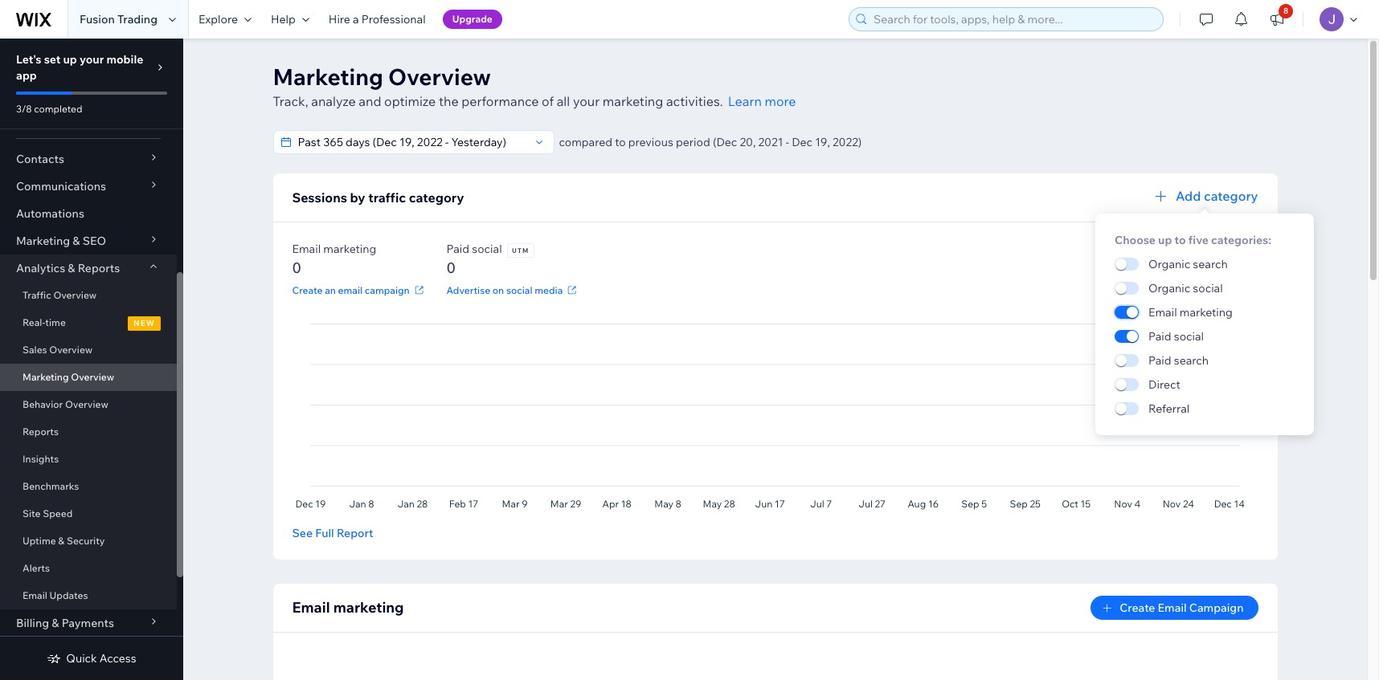 Task type: locate. For each thing, give the bounding box(es) containing it.
mobile
[[106, 52, 143, 67]]

Search for tools, apps, help & more... field
[[869, 8, 1158, 31]]

optimize
[[384, 93, 436, 109]]

1 vertical spatial to
[[1175, 233, 1186, 248]]

upgrade
[[452, 13, 493, 25]]

your
[[80, 52, 104, 67], [573, 93, 600, 109]]

1 vertical spatial organic
[[1149, 281, 1191, 296]]

create left campaign
[[1120, 601, 1155, 616]]

see
[[292, 527, 313, 541]]

1 vertical spatial marketing
[[16, 234, 70, 248]]

marketing inside email marketing 0
[[323, 242, 376, 256]]

communications
[[16, 179, 106, 194]]

0 horizontal spatial up
[[63, 52, 77, 67]]

reports inside popup button
[[78, 261, 120, 276]]

organic
[[1149, 257, 1191, 272], [1149, 281, 1191, 296]]

& right 'billing'
[[52, 617, 59, 631]]

marketing inside marketing overview track, analyze and optimize the performance of all your marketing activities. learn more
[[273, 63, 383, 91]]

overview up the
[[388, 63, 491, 91]]

0 vertical spatial create
[[292, 284, 323, 296]]

1 vertical spatial paid social
[[1149, 330, 1204, 344]]

2 vertical spatial marketing
[[23, 371, 69, 383]]

2021
[[758, 135, 783, 150]]

overview inside "link"
[[49, 344, 93, 356]]

paid search
[[1149, 354, 1209, 368]]

paid
[[447, 242, 470, 256], [1149, 330, 1172, 344], [1149, 354, 1172, 368]]

& down marketing & seo
[[68, 261, 75, 276]]

social right on
[[506, 284, 533, 296]]

your inside let's set up your mobile app
[[80, 52, 104, 67]]

0 horizontal spatial create
[[292, 284, 323, 296]]

0 up advertise
[[447, 259, 456, 277]]

direct
[[1149, 378, 1181, 392]]

traffic
[[23, 289, 51, 301]]

marketing up email
[[323, 242, 376, 256]]

1 horizontal spatial your
[[573, 93, 600, 109]]

sessions
[[292, 190, 347, 206]]

0 vertical spatial reports
[[78, 261, 120, 276]]

contacts button
[[0, 145, 177, 173]]

0 vertical spatial email marketing
[[1149, 305, 1233, 320]]

0 up create an email campaign
[[292, 259, 301, 277]]

help button
[[261, 0, 319, 39]]

overview down marketing overview link
[[65, 399, 108, 411]]

create email campaign button
[[1091, 596, 1258, 621]]

marketing overview
[[23, 371, 114, 383]]

choose up to five categories:
[[1115, 233, 1272, 248]]

to left previous
[[615, 135, 626, 150]]

create for create email campaign
[[1120, 601, 1155, 616]]

more
[[765, 93, 796, 109]]

1 vertical spatial paid
[[1149, 330, 1172, 344]]

new
[[133, 318, 155, 329]]

of
[[542, 93, 554, 109]]

analytics & reports
[[16, 261, 120, 276]]

category right 'traffic' on the top
[[409, 190, 464, 206]]

overview for marketing overview
[[71, 371, 114, 383]]

paid social up paid search
[[1149, 330, 1204, 344]]

&
[[73, 234, 80, 248], [68, 261, 75, 276], [58, 535, 64, 547], [52, 617, 59, 631]]

up right choose
[[1158, 233, 1172, 248]]

automations
[[16, 207, 84, 221]]

upgrade button
[[443, 10, 502, 29]]

email marketing down report
[[292, 599, 404, 617]]

search for paid search
[[1174, 354, 1209, 368]]

marketing up analyze
[[273, 63, 383, 91]]

3/8 completed
[[16, 103, 82, 115]]

marketing for marketing & seo
[[16, 234, 70, 248]]

categories:
[[1211, 233, 1272, 248]]

campaign
[[1189, 601, 1244, 616]]

email down "organic social" in the right top of the page
[[1149, 305, 1177, 320]]

email inside email marketing 0
[[292, 242, 321, 256]]

and
[[359, 93, 381, 109]]

overview for sales overview
[[49, 344, 93, 356]]

& left seo
[[73, 234, 80, 248]]

email inside sidebar element
[[23, 590, 47, 602]]

email marketing down "organic social" in the right top of the page
[[1149, 305, 1233, 320]]

1 organic from the top
[[1149, 257, 1191, 272]]

paid up direct on the bottom of page
[[1149, 354, 1172, 368]]

benchmarks link
[[0, 473, 177, 501]]

reports down seo
[[78, 261, 120, 276]]

marketing overview track, analyze and optimize the performance of all your marketing activities. learn more
[[273, 63, 796, 109]]

1 vertical spatial create
[[1120, 601, 1155, 616]]

1 vertical spatial email marketing
[[292, 599, 404, 617]]

your right the all
[[573, 93, 600, 109]]

overview down sales overview "link"
[[71, 371, 114, 383]]

uptime
[[23, 535, 56, 547]]

social left utm
[[472, 242, 502, 256]]

activities.
[[666, 93, 723, 109]]

analyze
[[311, 93, 356, 109]]

let's
[[16, 52, 41, 67]]

1 horizontal spatial email marketing
[[1149, 305, 1233, 320]]

0 horizontal spatial your
[[80, 52, 104, 67]]

marketing for marketing overview track, analyze and optimize the performance of all your marketing activities. learn more
[[273, 63, 383, 91]]

organic up "organic social" in the right top of the page
[[1149, 257, 1191, 272]]

analytics
[[16, 261, 65, 276]]

add
[[1176, 188, 1201, 204]]

email down sessions
[[292, 242, 321, 256]]

search down five at the top of the page
[[1193, 257, 1228, 272]]

0 vertical spatial up
[[63, 52, 77, 67]]

1 horizontal spatial 0
[[447, 259, 456, 277]]

category right add
[[1204, 188, 1258, 204]]

alerts
[[23, 563, 50, 575]]

up
[[63, 52, 77, 67], [1158, 233, 1172, 248]]

performance
[[462, 93, 539, 109]]

0 vertical spatial your
[[80, 52, 104, 67]]

app
[[16, 68, 37, 83]]

paid social up advertise
[[447, 242, 502, 256]]

marketing inside "popup button"
[[16, 234, 70, 248]]

utm
[[512, 247, 529, 255]]

0 horizontal spatial 0
[[292, 259, 301, 277]]

reports link
[[0, 419, 177, 446]]

0 horizontal spatial reports
[[23, 426, 59, 438]]

organic down organic search at the right top of page
[[1149, 281, 1191, 296]]

trading
[[117, 12, 158, 27]]

0 horizontal spatial to
[[615, 135, 626, 150]]

0 horizontal spatial category
[[409, 190, 464, 206]]

1 horizontal spatial up
[[1158, 233, 1172, 248]]

email down see
[[292, 599, 330, 617]]

see full report button
[[292, 527, 373, 541]]

behavior overview
[[23, 399, 108, 411]]

1 vertical spatial your
[[573, 93, 600, 109]]

category inside button
[[1204, 188, 1258, 204]]

paid up advertise
[[447, 242, 470, 256]]

overview up marketing overview
[[49, 344, 93, 356]]

marketing for marketing overview
[[23, 371, 69, 383]]

reports up insights
[[23, 426, 59, 438]]

email down alerts
[[23, 590, 47, 602]]

overview inside marketing overview track, analyze and optimize the performance of all your marketing activities. learn more
[[388, 63, 491, 91]]

quick access
[[66, 652, 136, 666]]

updates
[[50, 590, 88, 602]]

marketing down report
[[333, 599, 404, 617]]

1 horizontal spatial category
[[1204, 188, 1258, 204]]

paid up paid search
[[1149, 330, 1172, 344]]

overview down 'analytics & reports'
[[53, 289, 97, 301]]

up right set
[[63, 52, 77, 67]]

1 vertical spatial up
[[1158, 233, 1172, 248]]

hire a professional link
[[319, 0, 435, 39]]

email marketing
[[1149, 305, 1233, 320], [292, 599, 404, 617]]

0 vertical spatial search
[[1193, 257, 1228, 272]]

campaign
[[365, 284, 410, 296]]

category
[[1204, 188, 1258, 204], [409, 190, 464, 206]]

speed
[[43, 508, 73, 520]]

& right uptime
[[58, 535, 64, 547]]

all
[[557, 93, 570, 109]]

marketing
[[603, 93, 663, 109], [323, 242, 376, 256], [1180, 305, 1233, 320], [333, 599, 404, 617]]

& inside 'popup button'
[[52, 617, 59, 631]]

a
[[353, 12, 359, 27]]

& for analytics
[[68, 261, 75, 276]]

2 organic from the top
[[1149, 281, 1191, 296]]

1 vertical spatial search
[[1174, 354, 1209, 368]]

& inside popup button
[[68, 261, 75, 276]]

1 horizontal spatial to
[[1175, 233, 1186, 248]]

0 vertical spatial organic
[[1149, 257, 1191, 272]]

create inside button
[[1120, 601, 1155, 616]]

up inside let's set up your mobile app
[[63, 52, 77, 67]]

email updates
[[23, 590, 88, 602]]

sidebar element
[[0, 39, 183, 681]]

choose
[[1115, 233, 1156, 248]]

create an email campaign link
[[292, 283, 427, 297]]

compared
[[559, 135, 613, 150]]

0 vertical spatial paid
[[447, 242, 470, 256]]

0 horizontal spatial paid social
[[447, 242, 502, 256]]

hire a professional
[[329, 12, 426, 27]]

create left an
[[292, 284, 323, 296]]

search up direct on the bottom of page
[[1174, 354, 1209, 368]]

& inside "popup button"
[[73, 234, 80, 248]]

billing & payments
[[16, 617, 114, 631]]

1 horizontal spatial reports
[[78, 261, 120, 276]]

traffic
[[368, 190, 406, 206]]

1 horizontal spatial create
[[1120, 601, 1155, 616]]

marketing up previous
[[603, 93, 663, 109]]

marketing up analytics
[[16, 234, 70, 248]]

real-
[[23, 317, 45, 329]]

0 vertical spatial to
[[615, 135, 626, 150]]

None field
[[293, 131, 529, 154]]

social
[[472, 242, 502, 256], [1193, 281, 1223, 296], [506, 284, 533, 296], [1174, 330, 1204, 344]]

0 vertical spatial marketing
[[273, 63, 383, 91]]

marketing up behavior
[[23, 371, 69, 383]]

report
[[337, 527, 373, 541]]

to left five at the top of the page
[[1175, 233, 1186, 248]]

your left mobile
[[80, 52, 104, 67]]

email left campaign
[[1158, 601, 1187, 616]]

site speed
[[23, 508, 73, 520]]

1 0 from the left
[[292, 259, 301, 277]]



Task type: vqa. For each thing, say whether or not it's contained in the screenshot.
"When An Order Is Placed"
no



Task type: describe. For each thing, give the bounding box(es) containing it.
& for uptime
[[58, 535, 64, 547]]

alerts link
[[0, 555, 177, 583]]

behavior
[[23, 399, 63, 411]]

on
[[493, 284, 504, 296]]

2 vertical spatial paid
[[1149, 354, 1172, 368]]

communications button
[[0, 173, 177, 200]]

19,
[[815, 135, 830, 150]]

email inside button
[[1158, 601, 1187, 616]]

time
[[45, 317, 66, 329]]

five
[[1189, 233, 1209, 248]]

site
[[23, 508, 41, 520]]

automations link
[[0, 200, 177, 227]]

social down organic search at the right top of page
[[1193, 281, 1223, 296]]

security
[[67, 535, 105, 547]]

benchmarks
[[23, 481, 79, 493]]

(dec
[[713, 135, 737, 150]]

-
[[786, 135, 789, 150]]

your inside marketing overview track, analyze and optimize the performance of all your marketing activities. learn more
[[573, 93, 600, 109]]

full
[[315, 527, 334, 541]]

uptime & security link
[[0, 528, 177, 555]]

see full report
[[292, 527, 373, 541]]

& for marketing
[[73, 234, 80, 248]]

quick access button
[[47, 652, 136, 666]]

site speed link
[[0, 501, 177, 528]]

search for organic search
[[1193, 257, 1228, 272]]

overview for traffic overview
[[53, 289, 97, 301]]

real-time
[[23, 317, 66, 329]]

marketing inside marketing overview track, analyze and optimize the performance of all your marketing activities. learn more
[[603, 93, 663, 109]]

previous
[[628, 135, 673, 150]]

referral
[[1149, 402, 1190, 416]]

3/8
[[16, 103, 32, 115]]

marketing & seo
[[16, 234, 106, 248]]

help
[[271, 12, 296, 27]]

contacts
[[16, 152, 64, 166]]

let's set up your mobile app
[[16, 52, 143, 83]]

overview for marketing overview track, analyze and optimize the performance of all your marketing activities. learn more
[[388, 63, 491, 91]]

0 horizontal spatial email marketing
[[292, 599, 404, 617]]

1 horizontal spatial paid social
[[1149, 330, 1204, 344]]

learn
[[728, 93, 762, 109]]

overview for behavior overview
[[65, 399, 108, 411]]

organic for organic social
[[1149, 281, 1191, 296]]

email
[[338, 284, 363, 296]]

add category
[[1176, 188, 1258, 204]]

sales overview
[[23, 344, 93, 356]]

quick
[[66, 652, 97, 666]]

8 button
[[1260, 0, 1295, 39]]

1 vertical spatial reports
[[23, 426, 59, 438]]

2 0 from the left
[[447, 259, 456, 277]]

create for create an email campaign
[[292, 284, 323, 296]]

insights
[[23, 453, 59, 465]]

8
[[1284, 6, 1289, 16]]

organic search
[[1149, 257, 1228, 272]]

0 inside email marketing 0
[[292, 259, 301, 277]]

period
[[676, 135, 710, 150]]

dec
[[792, 135, 813, 150]]

an
[[325, 284, 336, 296]]

traffic overview link
[[0, 282, 177, 309]]

hire
[[329, 12, 350, 27]]

track,
[[273, 93, 308, 109]]

advertise on social media link
[[447, 283, 580, 297]]

fusion trading
[[80, 12, 158, 27]]

seo
[[83, 234, 106, 248]]

insights link
[[0, 446, 177, 473]]

2022)
[[833, 135, 862, 150]]

billing & payments button
[[0, 610, 177, 637]]

social up paid search
[[1174, 330, 1204, 344]]

sales
[[23, 344, 47, 356]]

access
[[100, 652, 136, 666]]

learn more link
[[728, 92, 796, 111]]

marketing & seo button
[[0, 227, 177, 255]]

by
[[350, 190, 365, 206]]

organic social
[[1149, 281, 1223, 296]]

& for billing
[[52, 617, 59, 631]]

add category button
[[1152, 186, 1258, 206]]

explore
[[199, 12, 238, 27]]

create email campaign
[[1120, 601, 1244, 616]]

analytics & reports button
[[0, 255, 177, 282]]

behavior overview link
[[0, 391, 177, 419]]

media
[[535, 284, 563, 296]]

marketing overview link
[[0, 364, 177, 391]]

advertise
[[447, 284, 490, 296]]

0 vertical spatial paid social
[[447, 242, 502, 256]]

payments
[[62, 617, 114, 631]]

marketing down "organic social" in the right top of the page
[[1180, 305, 1233, 320]]

billing
[[16, 617, 49, 631]]

create an email campaign
[[292, 284, 410, 296]]

completed
[[34, 103, 82, 115]]

set
[[44, 52, 61, 67]]

sessions by traffic category
[[292, 190, 464, 206]]

organic for organic search
[[1149, 257, 1191, 272]]



